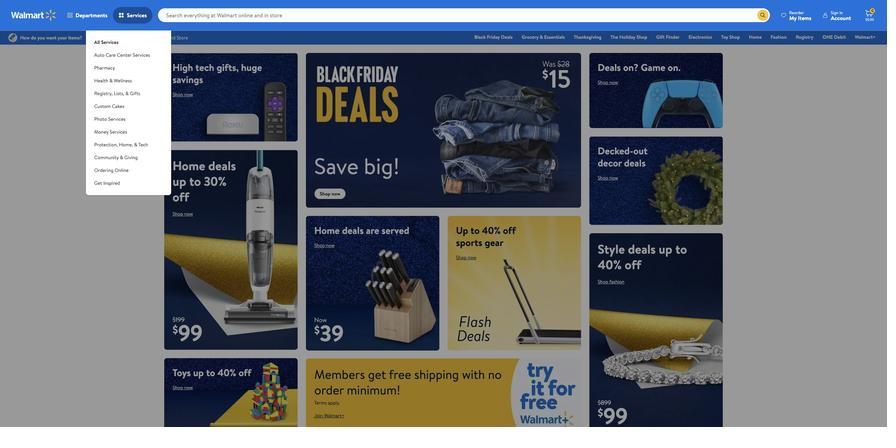 Task type: describe. For each thing, give the bounding box(es) containing it.
grocery & essentials
[[522, 34, 565, 41]]

big!
[[364, 151, 400, 182]]

shop fashion
[[598, 279, 625, 286]]

shop for decked-out decor deals
[[598, 175, 609, 182]]

finder
[[666, 34, 680, 41]]

free
[[389, 366, 412, 384]]

shop for deals on? game on.
[[598, 79, 609, 86]]

fashion link
[[768, 33, 791, 41]]

0 horizontal spatial deals
[[502, 34, 513, 41]]

1 vertical spatial walmart+
[[324, 413, 345, 420]]

shop now link for decked-out decor deals
[[598, 175, 619, 182]]

terms
[[315, 400, 327, 407]]

home deals up to 30% off
[[173, 157, 236, 206]]

my
[[790, 14, 797, 22]]

served
[[382, 224, 410, 237]]

up for home deals up to 30% off
[[173, 173, 186, 190]]

reorder
[[790, 10, 805, 15]]

all services link
[[86, 31, 171, 49]]

on.
[[668, 61, 681, 74]]

holiday
[[620, 34, 636, 41]]

out
[[634, 144, 648, 158]]

shop now link for deals on? game on.
[[598, 79, 619, 86]]

join
[[315, 413, 323, 420]]

the holiday shop link
[[608, 33, 651, 41]]

health & wellness
[[94, 77, 132, 84]]

money services button
[[86, 126, 171, 139]]

essentials
[[545, 34, 565, 41]]

registry,
[[94, 90, 113, 97]]

search icon image
[[761, 12, 766, 18]]

40% inside style deals up to 40% off
[[598, 256, 622, 274]]

black friday deals
[[475, 34, 513, 41]]

electronics link
[[686, 33, 716, 41]]

shop for home deals are served
[[315, 242, 325, 249]]

registry, lists, & gifts button
[[86, 87, 171, 100]]

registry
[[797, 34, 814, 41]]

the
[[611, 34, 619, 41]]

tech
[[196, 61, 214, 74]]

community & giving
[[94, 154, 138, 161]]

in
[[840, 10, 844, 15]]

shop now for home deals up to 30% off
[[173, 211, 193, 218]]

items
[[799, 14, 812, 22]]

home deals are served
[[315, 224, 410, 237]]

shop now link for home deals up to 30% off
[[173, 211, 193, 218]]

fashion
[[610, 279, 625, 286]]

gear
[[485, 236, 504, 250]]

off inside style deals up to 40% off
[[625, 256, 642, 274]]

gifts
[[130, 90, 140, 97]]

inspired
[[103, 180, 120, 187]]

pharmacy button
[[86, 62, 171, 75]]

Search search field
[[158, 8, 771, 22]]

community
[[94, 154, 119, 161]]

decked-out decor deals
[[598, 144, 648, 170]]

shop now for high tech gifts, huge savings
[[173, 91, 193, 98]]

$ for 39
[[315, 323, 320, 338]]

shop now link for save big!
[[315, 189, 346, 200]]

now for high tech gifts, huge savings
[[184, 91, 193, 98]]

home for 99
[[173, 157, 205, 175]]

registry, lists, & gifts
[[94, 90, 140, 97]]

to inside up to 40% off sports gear
[[471, 224, 480, 237]]

deals inside "decked-out decor deals"
[[625, 156, 646, 170]]

order
[[315, 382, 344, 399]]

services button
[[113, 7, 152, 24]]

up for style deals up to 40% off
[[659, 241, 673, 258]]

gift
[[657, 34, 665, 41]]

photo services
[[94, 116, 126, 123]]

up
[[456, 224, 469, 237]]

& left tech
[[134, 142, 137, 148]]

deals on? game on.
[[598, 61, 681, 74]]

now $ 39
[[315, 316, 344, 349]]

$ for 99
[[173, 322, 178, 338]]

shop now for deals on? game on.
[[598, 79, 619, 86]]

now for toys up to 40% off
[[184, 385, 193, 392]]

walmart+ link
[[853, 33, 880, 41]]

home link
[[747, 33, 766, 41]]

account
[[832, 14, 852, 22]]

community & giving button
[[86, 152, 171, 164]]

services inside dropdown button
[[133, 52, 150, 59]]

was dollar $899, now dollar 99 group
[[590, 399, 628, 428]]

online
[[115, 167, 129, 174]]

photo services button
[[86, 113, 171, 126]]

home for 39
[[315, 224, 340, 237]]

toy shop
[[722, 34, 741, 41]]

& left gifts at top
[[126, 90, 129, 97]]

registry link
[[793, 33, 817, 41]]

health & wellness button
[[86, 75, 171, 87]]

toy shop link
[[719, 33, 744, 41]]

with
[[462, 366, 485, 384]]

auto care center services
[[94, 52, 150, 59]]

shop for save big!
[[320, 191, 331, 198]]

thanksgiving
[[574, 34, 602, 41]]

Walmart Site-Wide search field
[[158, 8, 771, 22]]

the holiday shop
[[611, 34, 648, 41]]

home,
[[119, 142, 133, 148]]

services for money services
[[110, 129, 127, 136]]

reorder my items
[[790, 10, 812, 22]]

was dollar $199, now dollar 99 group
[[164, 316, 203, 351]]

2 horizontal spatial $
[[598, 406, 604, 421]]

shop now for up to 40% off sports gear
[[456, 254, 477, 261]]

protection, home, & tech
[[94, 142, 148, 148]]

photo
[[94, 116, 107, 123]]

black
[[475, 34, 486, 41]]

services for photo services
[[108, 116, 126, 123]]

99
[[178, 318, 203, 349]]

shop for home deals up to 30% off
[[173, 211, 183, 218]]

giving
[[124, 154, 138, 161]]

now for up to 40% off sports gear
[[468, 254, 477, 261]]

money
[[94, 129, 109, 136]]

game
[[641, 61, 666, 74]]

debit
[[835, 34, 847, 41]]

thanksgiving link
[[571, 33, 605, 41]]

deals for home deals up to 30% off
[[208, 157, 236, 175]]



Task type: vqa. For each thing, say whether or not it's contained in the screenshot.
Minimum! on the left
yes



Task type: locate. For each thing, give the bounding box(es) containing it.
sign
[[832, 10, 839, 15]]

& for wellness
[[109, 77, 113, 84]]

now
[[610, 79, 619, 86], [184, 91, 193, 98], [610, 175, 619, 182], [332, 191, 341, 198], [184, 211, 193, 218], [326, 242, 335, 249], [468, 254, 477, 261], [184, 385, 193, 392]]

services down cakes
[[108, 116, 126, 123]]

join walmart+ link
[[315, 413, 345, 420]]

shop now
[[598, 79, 619, 86], [173, 91, 193, 98], [598, 175, 619, 182], [320, 191, 341, 198], [173, 211, 193, 218], [315, 242, 335, 249], [456, 254, 477, 261], [173, 385, 193, 392]]

get inspired
[[94, 180, 120, 187]]

deals left on?
[[598, 61, 621, 74]]

are
[[366, 224, 380, 237]]

0 horizontal spatial home
[[173, 157, 205, 175]]

1 horizontal spatial walmart+
[[856, 34, 876, 41]]

high tech gifts, huge savings
[[173, 61, 262, 86]]

$ inside now $ 39
[[315, 323, 320, 338]]

fashion
[[771, 34, 788, 41]]

0 horizontal spatial $
[[173, 322, 178, 338]]

join walmart+
[[315, 413, 345, 420]]

friday
[[487, 34, 500, 41]]

custom cakes button
[[86, 100, 171, 113]]

& right grocery
[[540, 34, 544, 41]]

gift finder link
[[654, 33, 683, 41]]

health
[[94, 77, 108, 84]]

to inside style deals up to 40% off
[[676, 241, 688, 258]]

0 vertical spatial up
[[173, 173, 186, 190]]

toy
[[722, 34, 729, 41]]

services inside 'dropdown button'
[[127, 11, 147, 19]]

wellness
[[114, 77, 132, 84]]

grocery & essentials link
[[519, 33, 568, 41]]

pharmacy
[[94, 65, 115, 71]]

shop now link
[[598, 79, 619, 86], [173, 91, 193, 98], [598, 175, 619, 182], [315, 189, 346, 200], [173, 211, 193, 218], [315, 242, 335, 249], [456, 254, 477, 261], [173, 385, 193, 392]]

1 vertical spatial up
[[659, 241, 673, 258]]

30%
[[204, 173, 227, 190]]

off inside home deals up to 30% off
[[173, 189, 189, 206]]

style deals up to 40% off
[[598, 241, 688, 274]]

services right all
[[101, 39, 119, 46]]

high
[[173, 61, 193, 74]]

services inside "dropdown button"
[[110, 129, 127, 136]]

all services
[[94, 39, 119, 46]]

40% inside up to 40% off sports gear
[[482, 224, 501, 237]]

grocery
[[522, 34, 539, 41]]

off
[[173, 189, 189, 206], [503, 224, 516, 237], [625, 256, 642, 274], [239, 367, 252, 380]]

off inside up to 40% off sports gear
[[503, 224, 516, 237]]

shop now link for toys up to 40% off
[[173, 385, 193, 392]]

now for decked-out decor deals
[[610, 175, 619, 182]]

2 vertical spatial up
[[193, 367, 204, 380]]

shop for up to 40% off sports gear
[[456, 254, 467, 261]]

1 vertical spatial 40%
[[598, 256, 622, 274]]

deals
[[502, 34, 513, 41], [598, 61, 621, 74]]

deals
[[625, 156, 646, 170], [208, 157, 236, 175], [342, 224, 364, 237], [628, 241, 656, 258]]

shop now link for home deals are served
[[315, 242, 335, 249]]

get
[[368, 366, 386, 384]]

custom cakes
[[94, 103, 124, 110]]

shop for high tech gifts, huge savings
[[173, 91, 183, 98]]

departments
[[76, 11, 108, 19]]

shop now for toys up to 40% off
[[173, 385, 193, 392]]

up to 40% off sports gear
[[456, 224, 516, 250]]

shop for toys up to 40% off
[[173, 385, 183, 392]]

deals for style deals up to 40% off
[[628, 241, 656, 258]]

shop for style deals up to 40% off
[[598, 279, 609, 286]]

services up protection, home, & tech
[[110, 129, 127, 136]]

deals inside style deals up to 40% off
[[628, 241, 656, 258]]

one
[[823, 34, 834, 41]]

services for all services
[[101, 39, 119, 46]]

& for giving
[[120, 154, 123, 161]]

up inside style deals up to 40% off
[[659, 241, 673, 258]]

services right 'center'
[[133, 52, 150, 59]]

1 horizontal spatial home
[[315, 224, 340, 237]]

savings
[[173, 73, 203, 86]]

0 horizontal spatial walmart+
[[324, 413, 345, 420]]

get inspired button
[[86, 177, 171, 190]]

1 horizontal spatial $
[[315, 323, 320, 338]]

deals right the friday
[[502, 34, 513, 41]]

auto care center services button
[[86, 49, 171, 62]]

shop now link for high tech gifts, huge savings
[[173, 91, 193, 98]]

0 horizontal spatial up
[[173, 173, 186, 190]]

one debit link
[[820, 33, 850, 41]]

walmart image
[[11, 10, 56, 21]]

walmart+ down apply.
[[324, 413, 345, 420]]

up
[[173, 173, 186, 190], [659, 241, 673, 258], [193, 367, 204, 380]]

custom
[[94, 103, 111, 110]]

style
[[598, 241, 625, 258]]

now
[[315, 316, 327, 325]]

2 horizontal spatial up
[[659, 241, 673, 258]]

1 vertical spatial home
[[173, 157, 205, 175]]

1 horizontal spatial deals
[[598, 61, 621, 74]]

0 $0.00
[[866, 8, 875, 22]]

protection,
[[94, 142, 118, 148]]

on?
[[624, 61, 639, 74]]

now for home deals are served
[[326, 242, 335, 249]]

auto
[[94, 52, 105, 59]]

now for deals on? game on.
[[610, 79, 619, 86]]

sign in account
[[832, 10, 852, 22]]

shop now link for up to 40% off sports gear
[[456, 254, 477, 261]]

2 vertical spatial home
[[315, 224, 340, 237]]

money services
[[94, 129, 127, 136]]

& for essentials
[[540, 34, 544, 41]]

tech
[[139, 142, 148, 148]]

2 horizontal spatial home
[[750, 34, 762, 41]]

decked-
[[598, 144, 634, 158]]

services up all services link
[[127, 11, 147, 19]]

0 vertical spatial walmart+
[[856, 34, 876, 41]]

now dollar 39 null group
[[306, 316, 344, 351]]

huge
[[241, 61, 262, 74]]

1 horizontal spatial up
[[193, 367, 204, 380]]

& left giving
[[120, 154, 123, 161]]

deals for home deals are served
[[342, 224, 364, 237]]

shop now for save big!
[[320, 191, 341, 198]]

2 horizontal spatial 40%
[[598, 256, 622, 274]]

1 vertical spatial deals
[[598, 61, 621, 74]]

now for save big!
[[332, 191, 341, 198]]

to inside home deals up to 30% off
[[189, 173, 201, 190]]

get
[[94, 180, 102, 187]]

shop now for home deals are served
[[315, 242, 335, 249]]

minimum!
[[347, 382, 401, 399]]

2 vertical spatial 40%
[[218, 367, 236, 380]]

0 vertical spatial 40%
[[482, 224, 501, 237]]

now for home deals up to 30% off
[[184, 211, 193, 218]]

0 vertical spatial home
[[750, 34, 762, 41]]

$199 $ 99
[[173, 316, 203, 349]]

$ inside the $199 $ 99
[[173, 322, 178, 338]]

sports
[[456, 236, 483, 250]]

care
[[106, 52, 116, 59]]

home
[[750, 34, 762, 41], [173, 157, 205, 175], [315, 224, 340, 237]]

up inside home deals up to 30% off
[[173, 173, 186, 190]]

shop now for decked-out decor deals
[[598, 175, 619, 182]]

toys
[[173, 367, 191, 380]]

no
[[488, 366, 502, 384]]

all
[[94, 39, 100, 46]]

home inside home deals up to 30% off
[[173, 157, 205, 175]]

ordering
[[94, 167, 114, 174]]

walmart+ down $0.00
[[856, 34, 876, 41]]

deals inside home deals up to 30% off
[[208, 157, 236, 175]]

to
[[189, 173, 201, 190], [471, 224, 480, 237], [676, 241, 688, 258], [206, 367, 215, 380]]

protection, home, & tech button
[[86, 139, 171, 152]]

services inside dropdown button
[[108, 116, 126, 123]]

center
[[117, 52, 132, 59]]

$0.00
[[866, 17, 875, 22]]

apply.
[[328, 400, 340, 407]]

members get free shipping with no order minimum! terms apply.
[[315, 366, 502, 407]]

0 vertical spatial deals
[[502, 34, 513, 41]]

& right health at left
[[109, 77, 113, 84]]

one debit
[[823, 34, 847, 41]]

$199
[[173, 316, 185, 325]]

toys up to 40% off
[[173, 367, 252, 380]]

1 horizontal spatial 40%
[[482, 224, 501, 237]]

clear search field text image
[[750, 12, 755, 18]]

ordering online button
[[86, 164, 171, 177]]

0 horizontal spatial 40%
[[218, 367, 236, 380]]



